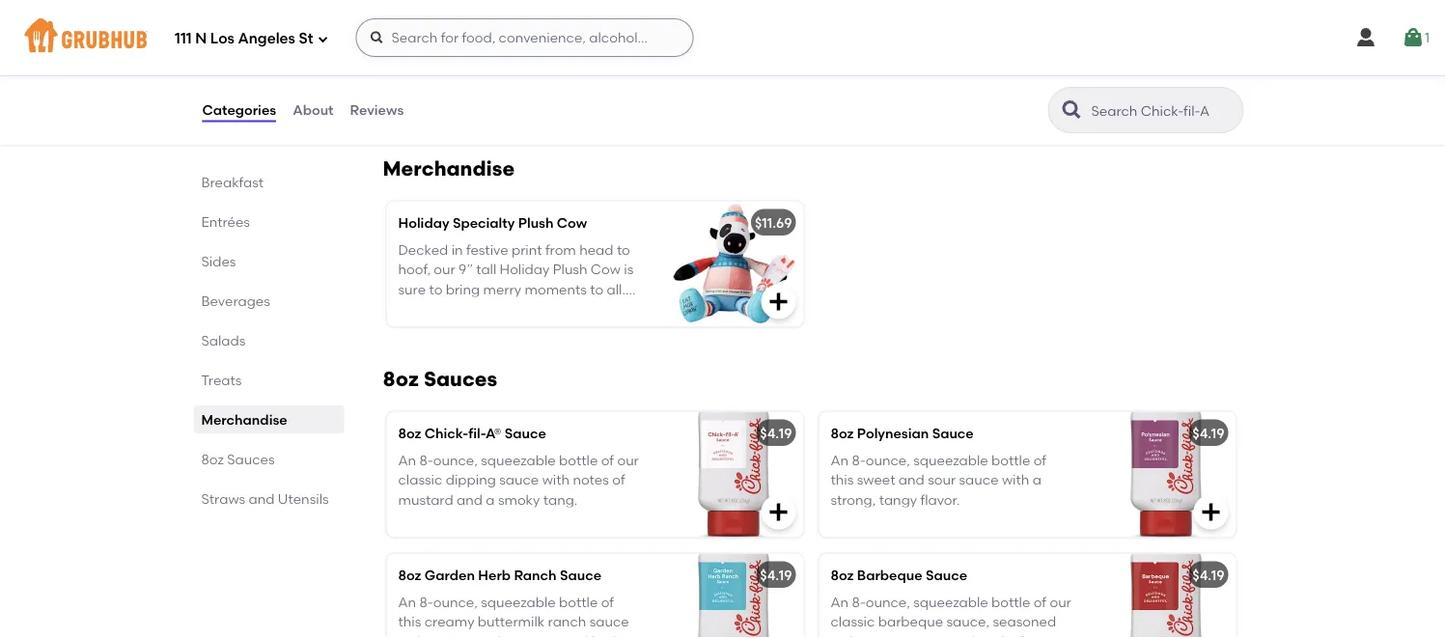 Task type: describe. For each thing, give the bounding box(es) containing it.
straws
[[201, 491, 245, 507]]

8oz for 8oz polynesian sauce
[[831, 425, 854, 441]]

holiday specialty plush cow image
[[659, 201, 804, 327]]

$4.19 for an 8-ounce, squeezable bottle of our classic barbeque sauce, seasoned with spices, onion and garlic for
[[1193, 567, 1225, 583]]

mustard
[[398, 492, 454, 508]]

a
[[398, 90, 408, 106]]

1 horizontal spatial merchandise
[[383, 156, 515, 181]]

squeezable for sauce
[[481, 452, 556, 469]]

our
[[398, 31, 423, 48]]

flavor.
[[921, 492, 960, 508]]

categories button
[[201, 75, 277, 145]]

garden
[[425, 567, 475, 583]]

sauce,
[[947, 614, 990, 630]]

0 horizontal spatial fil-
[[469, 425, 486, 441]]

about
[[293, 102, 334, 118]]

an 8-ounce, squeezable bottle of our classic dipping sauce with notes of mustard and a smoky tang.
[[398, 452, 639, 508]]

an for an 8-ounce, squeezable bottle of this creamy buttermilk ranch sauce with savory garlic, onion, and he
[[398, 594, 416, 611]]

svg image up 8oz barbeque sauce image
[[1200, 501, 1223, 524]]

sauce for an 8-ounce, squeezable bottle of this sweet and sour sauce with a strong, tangy flavor.
[[960, 472, 999, 488]]

Search for food, convenience, alcohol... search field
[[356, 18, 694, 57]]

plush
[[518, 214, 554, 231]]

fashioned
[[484, 51, 549, 67]]

8oz barbeque sauce
[[831, 567, 968, 583]]

$4.19 for an 8-ounce, squeezable bottle of this sweet and sour sauce with a strong, tangy flavor.
[[1193, 425, 1225, 441]]

sweet
[[857, 472, 896, 488]]

our for an 8-ounce, squeezable bottle of our classic dipping sauce with notes of mustard and a smoky tang.
[[618, 452, 639, 469]]

entrées
[[201, 213, 250, 230]]

8oz garden herb ranch sauce image
[[659, 554, 804, 638]]

ounce, for buttermilk
[[433, 594, 478, 611]]

an 8-ounce, squeezable bottle of our classic barbeque sauce, seasoned with spices, onion and garlic for
[[831, 594, 1072, 638]]

svg image left strong,
[[767, 501, 791, 524]]

vanilla milkshake
[[398, 4, 513, 20]]

each
[[582, 51, 616, 67]]

0 vertical spatial sauces
[[424, 367, 498, 391]]

of for an 8-ounce, squeezable bottle of our classic barbeque sauce, seasoned with spices, onion and garlic for
[[1034, 594, 1047, 611]]

and inside 'an 8-ounce, squeezable bottle of our classic dipping sauce with notes of mustard and a smoky tang.'
[[457, 492, 483, 508]]

onion,
[[519, 633, 559, 638]]

polynesian
[[857, 425, 929, 441]]

bottle for sauce,
[[992, 594, 1031, 611]]

ranch
[[514, 567, 557, 583]]

fil- inside the our creamy milkshakes are hand- spun the old-fashioned way each time and feature delicious chick-fil- a icedream® dessert.
[[615, 70, 632, 87]]

vanilla
[[398, 4, 444, 20]]

and inside an 8-ounce, squeezable bottle of this sweet and sour sauce with a strong, tangy flavor.
[[899, 472, 925, 488]]

milkshake
[[447, 4, 513, 20]]

1 horizontal spatial 8oz sauces
[[383, 367, 498, 391]]

reviews button
[[349, 75, 405, 145]]

with for an 8-ounce, squeezable bottle of this creamy buttermilk ranch sauce with savory garlic, onion, and he
[[398, 633, 426, 638]]

specialty
[[453, 214, 515, 231]]

icedream®
[[411, 90, 482, 106]]

svg image inside "1" button
[[1402, 26, 1426, 49]]

8oz polynesian sauce
[[831, 425, 974, 441]]

about button
[[292, 75, 335, 145]]

hand-
[[578, 31, 618, 48]]

notes
[[573, 472, 609, 488]]

8- for polynesian
[[852, 452, 866, 469]]

squeezable for sauce,
[[914, 594, 989, 611]]

0 horizontal spatial chick-
[[425, 425, 469, 441]]

cow
[[557, 214, 587, 231]]

of for an 8-ounce, squeezable bottle of this sweet and sour sauce with a strong, tangy flavor.
[[1034, 452, 1047, 469]]

an 8-ounce, squeezable bottle of this creamy buttermilk ranch sauce with savory garlic, onion, and he
[[398, 594, 629, 638]]

time
[[398, 70, 428, 87]]

onion
[[910, 633, 946, 638]]

ounce, for and
[[866, 452, 911, 469]]

8oz for 8oz chick-fil-a® sauce
[[398, 425, 422, 441]]

8oz up "8oz chick-fil-a® sauce"
[[383, 367, 419, 391]]

spices,
[[862, 633, 906, 638]]

buttermilk
[[478, 614, 545, 630]]

way
[[552, 51, 579, 67]]

ounce, for dipping
[[433, 452, 478, 469]]

sauce inside 'an 8-ounce, squeezable bottle of our classic dipping sauce with notes of mustard and a smoky tang.'
[[500, 472, 539, 488]]

an 8-ounce, squeezable bottle of this sweet and sour sauce with a strong, tangy flavor.
[[831, 452, 1047, 508]]

svg image right st
[[317, 33, 329, 45]]

reviews
[[350, 102, 404, 118]]

los
[[210, 30, 235, 47]]

8- for chick-
[[420, 452, 433, 469]]

sauce up sour
[[933, 425, 974, 441]]

and inside tab
[[249, 491, 275, 507]]

sauce right the a®
[[505, 425, 547, 441]]

squeezable for sour
[[914, 452, 989, 469]]

st
[[299, 30, 313, 47]]

squeezable for ranch
[[481, 594, 556, 611]]

8oz sauces tab
[[201, 449, 337, 469]]

with inside 'an 8-ounce, squeezable bottle of our classic dipping sauce with notes of mustard and a smoky tang.'
[[542, 472, 570, 488]]

n
[[195, 30, 207, 47]]

herb
[[478, 567, 511, 583]]

creamy inside an 8-ounce, squeezable bottle of this creamy buttermilk ranch sauce with savory garlic, onion, and he
[[425, 614, 475, 630]]

8- for barbeque
[[852, 594, 866, 611]]

utensils
[[278, 491, 329, 507]]

ounce, for barbeque
[[866, 594, 911, 611]]

tang.
[[543, 492, 578, 508]]

our for an 8-ounce, squeezable bottle of our classic barbeque sauce, seasoned with spices, onion and garlic for
[[1050, 594, 1072, 611]]

bottle for sauce
[[559, 452, 598, 469]]



Task type: vqa. For each thing, say whether or not it's contained in the screenshot.
bottommost you
no



Task type: locate. For each thing, give the bounding box(es) containing it.
treats
[[201, 372, 242, 388]]

8oz chick-fil-a® sauce
[[398, 425, 547, 441]]

of inside an 8-ounce, squeezable bottle of this sweet and sour sauce with a strong, tangy flavor.
[[1034, 452, 1047, 469]]

this for sweet
[[831, 472, 854, 488]]

8-
[[420, 452, 433, 469], [852, 452, 866, 469], [420, 594, 433, 611], [852, 594, 866, 611]]

merchandise up holiday
[[383, 156, 515, 181]]

ounce,
[[433, 452, 478, 469], [866, 452, 911, 469], [433, 594, 478, 611], [866, 594, 911, 611]]

1 vertical spatial this
[[398, 614, 421, 630]]

1 horizontal spatial a
[[1033, 472, 1042, 488]]

our inside 'an 8-ounce, squeezable bottle of our classic dipping sauce with notes of mustard and a smoky tang.'
[[618, 452, 639, 469]]

sauces inside tab
[[227, 451, 275, 467]]

beverages
[[201, 293, 270, 309]]

entrées tab
[[201, 212, 337, 232]]

classic
[[398, 472, 443, 488], [831, 614, 875, 630]]

creamy inside the our creamy milkshakes are hand- spun the old-fashioned way each time and feature delicious chick-fil- a icedream® dessert.
[[426, 31, 476, 48]]

8oz sauces up "8oz chick-fil-a® sauce"
[[383, 367, 498, 391]]

1 horizontal spatial fil-
[[615, 70, 632, 87]]

breakfast tab
[[201, 172, 337, 192]]

and inside an 8-ounce, squeezable bottle of this creamy buttermilk ranch sauce with savory garlic, onion, and he
[[562, 633, 589, 638]]

8oz inside tab
[[201, 451, 224, 467]]

an for an 8-ounce, squeezable bottle of our classic barbeque sauce, seasoned with spices, onion and garlic for
[[831, 594, 849, 611]]

$4.19 for an 8-ounce, squeezable bottle of our classic dipping sauce with notes of mustard and a smoky tang.
[[760, 425, 792, 441]]

$11.69
[[755, 214, 792, 231]]

and down sauce,
[[950, 633, 976, 638]]

0 vertical spatial this
[[831, 472, 854, 488]]

sauce up an 8-ounce, squeezable bottle of our classic barbeque sauce, seasoned with spices, onion and garlic for at right
[[926, 567, 968, 583]]

salads tab
[[201, 330, 337, 351]]

creamy up the
[[426, 31, 476, 48]]

1 vertical spatial merchandise
[[201, 411, 287, 428]]

8- inside an 8-ounce, squeezable bottle of this creamy buttermilk ranch sauce with savory garlic, onion, and he
[[420, 594, 433, 611]]

tangy
[[880, 492, 918, 508]]

vanilla milkshake image
[[659, 0, 804, 116]]

bottle inside an 8-ounce, squeezable bottle of this sweet and sour sauce with a strong, tangy flavor.
[[992, 452, 1031, 469]]

1 vertical spatial sauces
[[227, 451, 275, 467]]

8oz up mustard in the bottom of the page
[[398, 425, 422, 441]]

treats tab
[[201, 370, 337, 390]]

8oz for 8oz garden herb ranch sauce
[[398, 567, 422, 583]]

svg image left our
[[369, 30, 385, 45]]

strong,
[[831, 492, 876, 508]]

8oz up straws at the left of the page
[[201, 451, 224, 467]]

1 vertical spatial our
[[1050, 594, 1072, 611]]

bottle
[[559, 452, 598, 469], [992, 452, 1031, 469], [559, 594, 598, 611], [992, 594, 1031, 611]]

fil- down each
[[615, 70, 632, 87]]

old-
[[458, 51, 484, 67]]

spun
[[398, 51, 430, 67]]

0 vertical spatial chick-
[[572, 70, 615, 87]]

seasoned
[[993, 614, 1057, 630]]

0 horizontal spatial sauce
[[500, 472, 539, 488]]

savory
[[429, 633, 472, 638]]

sauce up smoky
[[500, 472, 539, 488]]

sauce right ranch
[[590, 614, 629, 630]]

an inside 'an 8-ounce, squeezable bottle of our classic dipping sauce with notes of mustard and a smoky tang.'
[[398, 452, 416, 469]]

8oz garden herb ranch sauce
[[398, 567, 602, 583]]

and down ranch
[[562, 633, 589, 638]]

merchandise
[[383, 156, 515, 181], [201, 411, 287, 428]]

0 horizontal spatial this
[[398, 614, 421, 630]]

of
[[601, 452, 614, 469], [1034, 452, 1047, 469], [613, 472, 625, 488], [601, 594, 614, 611], [1034, 594, 1047, 611]]

search icon image
[[1061, 99, 1084, 122]]

classic for barbeque
[[831, 614, 875, 630]]

holiday specialty plush cow
[[398, 214, 587, 231]]

ounce, down barbeque
[[866, 594, 911, 611]]

8oz sauces inside tab
[[201, 451, 275, 467]]

8- up sweet
[[852, 452, 866, 469]]

ounce, up dipping
[[433, 452, 478, 469]]

1 horizontal spatial chick-
[[572, 70, 615, 87]]

with inside an 8-ounce, squeezable bottle of this sweet and sour sauce with a strong, tangy flavor.
[[1002, 472, 1030, 488]]

of inside an 8-ounce, squeezable bottle of our classic barbeque sauce, seasoned with spices, onion and garlic for
[[1034, 594, 1047, 611]]

111
[[175, 30, 192, 47]]

8oz
[[383, 367, 419, 391], [398, 425, 422, 441], [831, 425, 854, 441], [201, 451, 224, 467], [398, 567, 422, 583], [831, 567, 854, 583]]

of for an 8-ounce, squeezable bottle of our classic dipping sauce with notes of mustard and a smoky tang.
[[601, 452, 614, 469]]

garlic,
[[475, 633, 516, 638]]

of for an 8-ounce, squeezable bottle of this creamy buttermilk ranch sauce with savory garlic, onion, and he
[[601, 594, 614, 611]]

sauce inside an 8-ounce, squeezable bottle of this creamy buttermilk ranch sauce with savory garlic, onion, and he
[[590, 614, 629, 630]]

8oz left barbeque
[[831, 567, 854, 583]]

8- down garden
[[420, 594, 433, 611]]

classic inside an 8-ounce, squeezable bottle of our classic barbeque sauce, seasoned with spices, onion and garlic for
[[831, 614, 875, 630]]

a inside 'an 8-ounce, squeezable bottle of our classic dipping sauce with notes of mustard and a smoky tang.'
[[486, 492, 495, 508]]

with up tang.
[[542, 472, 570, 488]]

8- inside an 8-ounce, squeezable bottle of our classic barbeque sauce, seasoned with spices, onion and garlic for
[[852, 594, 866, 611]]

sour
[[928, 472, 956, 488]]

squeezable down the a®
[[481, 452, 556, 469]]

with right sour
[[1002, 472, 1030, 488]]

sauce right sour
[[960, 472, 999, 488]]

ranch
[[548, 614, 587, 630]]

1
[[1426, 29, 1430, 46]]

0 horizontal spatial a
[[486, 492, 495, 508]]

and
[[431, 70, 457, 87], [899, 472, 925, 488], [249, 491, 275, 507], [457, 492, 483, 508], [562, 633, 589, 638], [950, 633, 976, 638]]

squeezable inside an 8-ounce, squeezable bottle of our classic barbeque sauce, seasoned with spices, onion and garlic for
[[914, 594, 989, 611]]

with for an 8-ounce, squeezable bottle of our classic barbeque sauce, seasoned with spices, onion and garlic for
[[831, 633, 859, 638]]

feature
[[460, 70, 508, 87]]

sauce for an 8-ounce, squeezable bottle of this creamy buttermilk ranch sauce with savory garlic, onion, and he
[[590, 614, 629, 630]]

this
[[831, 472, 854, 488], [398, 614, 421, 630]]

1 horizontal spatial sauce
[[590, 614, 629, 630]]

2 horizontal spatial sauce
[[960, 472, 999, 488]]

0 vertical spatial creamy
[[426, 31, 476, 48]]

are
[[553, 31, 575, 48]]

a inside an 8-ounce, squeezable bottle of this sweet and sour sauce with a strong, tangy flavor.
[[1033, 472, 1042, 488]]

a down dipping
[[486, 492, 495, 508]]

svg image
[[369, 30, 385, 45], [317, 33, 329, 45], [767, 501, 791, 524], [1200, 501, 1223, 524]]

1 vertical spatial classic
[[831, 614, 875, 630]]

ounce, inside 'an 8-ounce, squeezable bottle of our classic dipping sauce with notes of mustard and a smoky tang.'
[[433, 452, 478, 469]]

0 horizontal spatial our
[[618, 452, 639, 469]]

and inside an 8-ounce, squeezable bottle of our classic barbeque sauce, seasoned with spices, onion and garlic for
[[950, 633, 976, 638]]

delicious
[[511, 70, 569, 87]]

the
[[433, 51, 455, 67]]

1 horizontal spatial this
[[831, 472, 854, 488]]

8- down barbeque
[[852, 594, 866, 611]]

classic up mustard in the bottom of the page
[[398, 472, 443, 488]]

0 vertical spatial fil-
[[615, 70, 632, 87]]

svg image
[[1355, 26, 1378, 49], [1402, 26, 1426, 49], [767, 80, 791, 103], [767, 290, 791, 313]]

with for an 8-ounce, squeezable bottle of this sweet and sour sauce with a strong, tangy flavor.
[[1002, 472, 1030, 488]]

dessert.
[[485, 90, 537, 106]]

$4.19
[[760, 425, 792, 441], [1193, 425, 1225, 441], [760, 567, 792, 583], [1193, 567, 1225, 583]]

bottle inside 'an 8-ounce, squeezable bottle of our classic dipping sauce with notes of mustard and a smoky tang.'
[[559, 452, 598, 469]]

1 horizontal spatial sauces
[[424, 367, 498, 391]]

with
[[542, 472, 570, 488], [1002, 472, 1030, 488], [398, 633, 426, 638], [831, 633, 859, 638]]

0 horizontal spatial classic
[[398, 472, 443, 488]]

8oz barbeque sauce image
[[1092, 554, 1237, 638]]

0 horizontal spatial merchandise
[[201, 411, 287, 428]]

squeezable up buttermilk
[[481, 594, 556, 611]]

111 n los angeles st
[[175, 30, 313, 47]]

creamy
[[426, 31, 476, 48], [425, 614, 475, 630]]

sauces up straws and utensils
[[227, 451, 275, 467]]

and up the tangy
[[899, 472, 925, 488]]

an inside an 8-ounce, squeezable bottle of our classic barbeque sauce, seasoned with spices, onion and garlic for
[[831, 594, 849, 611]]

1 vertical spatial 8oz sauces
[[201, 451, 275, 467]]

sides tab
[[201, 251, 337, 271]]

squeezable up sour
[[914, 452, 989, 469]]

barbeque
[[857, 567, 923, 583]]

categories
[[202, 102, 276, 118]]

chick- down each
[[572, 70, 615, 87]]

an inside an 8-ounce, squeezable bottle of this creamy buttermilk ranch sauce with savory garlic, onion, and he
[[398, 594, 416, 611]]

1 vertical spatial fil-
[[469, 425, 486, 441]]

classic for dipping
[[398, 472, 443, 488]]

chick- inside the our creamy milkshakes are hand- spun the old-fashioned way each time and feature delicious chick-fil- a icedream® dessert.
[[572, 70, 615, 87]]

8oz left garden
[[398, 567, 422, 583]]

chick- left the a®
[[425, 425, 469, 441]]

with inside an 8-ounce, squeezable bottle of our classic barbeque sauce, seasoned with spices, onion and garlic for
[[831, 633, 859, 638]]

ounce, inside an 8-ounce, squeezable bottle of this sweet and sour sauce with a strong, tangy flavor.
[[866, 452, 911, 469]]

smoky
[[498, 492, 540, 508]]

main navigation navigation
[[0, 0, 1446, 75]]

sauce
[[500, 472, 539, 488], [960, 472, 999, 488], [590, 614, 629, 630]]

8oz left polynesian
[[831, 425, 854, 441]]

with inside an 8-ounce, squeezable bottle of this creamy buttermilk ranch sauce with savory garlic, onion, and he
[[398, 633, 426, 638]]

our creamy milkshakes are hand- spun the old-fashioned way each time and feature delicious chick-fil- a icedream® dessert.
[[398, 31, 632, 106]]

angeles
[[238, 30, 295, 47]]

an for an 8-ounce, squeezable bottle of this sweet and sour sauce with a strong, tangy flavor.
[[831, 452, 849, 469]]

straws and utensils tab
[[201, 489, 337, 509]]

0 vertical spatial merchandise
[[383, 156, 515, 181]]

8oz sauces up straws at the left of the page
[[201, 451, 275, 467]]

8- inside an 8-ounce, squeezable bottle of this sweet and sour sauce with a strong, tangy flavor.
[[852, 452, 866, 469]]

1 vertical spatial a
[[486, 492, 495, 508]]

and down the
[[431, 70, 457, 87]]

merchandise tab
[[201, 410, 337, 430]]

8- for garden
[[420, 594, 433, 611]]

garlic
[[979, 633, 1016, 638]]

ounce, inside an 8-ounce, squeezable bottle of this creamy buttermilk ranch sauce with savory garlic, onion, and he
[[433, 594, 478, 611]]

salads
[[201, 332, 246, 349]]

holiday
[[398, 214, 450, 231]]

of inside an 8-ounce, squeezable bottle of this creamy buttermilk ranch sauce with savory garlic, onion, and he
[[601, 594, 614, 611]]

a®
[[486, 425, 502, 441]]

our inside an 8-ounce, squeezable bottle of our classic barbeque sauce, seasoned with spices, onion and garlic for
[[1050, 594, 1072, 611]]

squeezable
[[481, 452, 556, 469], [914, 452, 989, 469], [481, 594, 556, 611], [914, 594, 989, 611]]

bottle for sour
[[992, 452, 1031, 469]]

and right straws at the left of the page
[[249, 491, 275, 507]]

1 button
[[1402, 20, 1430, 55]]

squeezable inside an 8-ounce, squeezable bottle of this creamy buttermilk ranch sauce with savory garlic, onion, and he
[[481, 594, 556, 611]]

8oz sauces
[[383, 367, 498, 391], [201, 451, 275, 467]]

with left spices,
[[831, 633, 859, 638]]

merchandise inside 'tab'
[[201, 411, 287, 428]]

dipping
[[446, 472, 496, 488]]

our
[[618, 452, 639, 469], [1050, 594, 1072, 611]]

milkshakes
[[479, 31, 550, 48]]

this inside an 8-ounce, squeezable bottle of this creamy buttermilk ranch sauce with savory garlic, onion, and he
[[398, 614, 421, 630]]

8oz chick-fil-a® sauce image
[[659, 412, 804, 538]]

bottle inside an 8-ounce, squeezable bottle of our classic barbeque sauce, seasoned with spices, onion and garlic for
[[992, 594, 1031, 611]]

a right sour
[[1033, 472, 1042, 488]]

sauce inside an 8-ounce, squeezable bottle of this sweet and sour sauce with a strong, tangy flavor.
[[960, 472, 999, 488]]

with left the savory
[[398, 633, 426, 638]]

sauces up "8oz chick-fil-a® sauce"
[[424, 367, 498, 391]]

0 vertical spatial our
[[618, 452, 639, 469]]

1 vertical spatial creamy
[[425, 614, 475, 630]]

sauce right ranch
[[560, 567, 602, 583]]

1 horizontal spatial classic
[[831, 614, 875, 630]]

0 horizontal spatial 8oz sauces
[[201, 451, 275, 467]]

0 vertical spatial 8oz sauces
[[383, 367, 498, 391]]

8oz polynesian sauce image
[[1092, 412, 1237, 538]]

sides
[[201, 253, 236, 269]]

barbeque
[[879, 614, 944, 630]]

and inside the our creamy milkshakes are hand- spun the old-fashioned way each time and feature delicious chick-fil- a icedream® dessert.
[[431, 70, 457, 87]]

fil-
[[615, 70, 632, 87], [469, 425, 486, 441]]

ounce, up sweet
[[866, 452, 911, 469]]

bottle for ranch
[[559, 594, 598, 611]]

ounce, down garden
[[433, 594, 478, 611]]

squeezable inside 'an 8-ounce, squeezable bottle of our classic dipping sauce with notes of mustard and a smoky tang.'
[[481, 452, 556, 469]]

squeezable inside an 8-ounce, squeezable bottle of this sweet and sour sauce with a strong, tangy flavor.
[[914, 452, 989, 469]]

$4.19 for an 8-ounce, squeezable bottle of this creamy buttermilk ranch sauce with savory garlic, onion, and he
[[760, 567, 792, 583]]

0 horizontal spatial sauces
[[227, 451, 275, 467]]

Search Chick-fil-A search field
[[1090, 101, 1238, 120]]

8oz for 8oz barbeque sauce
[[831, 567, 854, 583]]

this inside an 8-ounce, squeezable bottle of this sweet and sour sauce with a strong, tangy flavor.
[[831, 472, 854, 488]]

classic up spices,
[[831, 614, 875, 630]]

an inside an 8-ounce, squeezable bottle of this sweet and sour sauce with a strong, tangy flavor.
[[831, 452, 849, 469]]

beverages tab
[[201, 291, 337, 311]]

8- up mustard in the bottom of the page
[[420, 452, 433, 469]]

ounce, inside an 8-ounce, squeezable bottle of our classic barbeque sauce, seasoned with spices, onion and garlic for
[[866, 594, 911, 611]]

merchandise down the treats
[[201, 411, 287, 428]]

sauces
[[424, 367, 498, 391], [227, 451, 275, 467]]

a
[[1033, 472, 1042, 488], [486, 492, 495, 508]]

fil- up dipping
[[469, 425, 486, 441]]

8- inside 'an 8-ounce, squeezable bottle of our classic dipping sauce with notes of mustard and a smoky tang.'
[[420, 452, 433, 469]]

1 horizontal spatial our
[[1050, 594, 1072, 611]]

this for creamy
[[398, 614, 421, 630]]

straws and utensils
[[201, 491, 329, 507]]

squeezable up sauce,
[[914, 594, 989, 611]]

0 vertical spatial a
[[1033, 472, 1042, 488]]

classic inside 'an 8-ounce, squeezable bottle of our classic dipping sauce with notes of mustard and a smoky tang.'
[[398, 472, 443, 488]]

bottle inside an 8-ounce, squeezable bottle of this creamy buttermilk ranch sauce with savory garlic, onion, and he
[[559, 594, 598, 611]]

creamy up the savory
[[425, 614, 475, 630]]

0 vertical spatial classic
[[398, 472, 443, 488]]

1 vertical spatial chick-
[[425, 425, 469, 441]]

breakfast
[[201, 174, 264, 190]]

sauce
[[505, 425, 547, 441], [933, 425, 974, 441], [560, 567, 602, 583], [926, 567, 968, 583]]

an for an 8-ounce, squeezable bottle of our classic dipping sauce with notes of mustard and a smoky tang.
[[398, 452, 416, 469]]

and down dipping
[[457, 492, 483, 508]]



